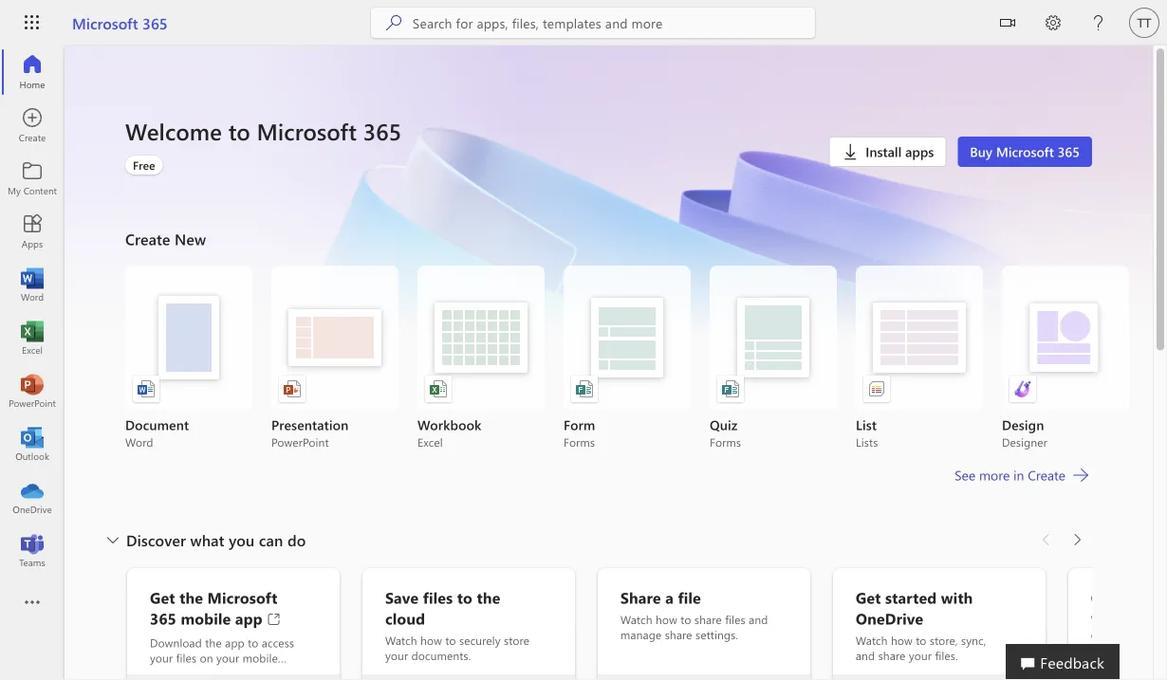 Task type: locate. For each thing, give the bounding box(es) containing it.
the
[[179, 587, 203, 608], [477, 587, 500, 608], [205, 635, 222, 650]]

2 get from the left
[[856, 587, 881, 608]]

buy microsoft 365 button
[[958, 137, 1092, 167]]

share a file watch how to share files and manage share settings.
[[620, 587, 768, 642]]

microsoft inside get the microsoft 365 mobile app
[[207, 587, 278, 608]]

excel
[[418, 435, 443, 450]]

your
[[385, 648, 408, 663], [909, 648, 932, 663], [150, 650, 173, 666], [216, 650, 239, 666]]

navigation
[[0, 46, 65, 577]]

1 horizontal spatial files
[[423, 587, 453, 608]]

microsoft 365 banner
[[0, 0, 1167, 49]]

to left store,
[[916, 633, 927, 648]]

share for share a file
[[665, 627, 692, 642]]

started
[[885, 587, 937, 608]]

0 vertical spatial mobile
[[181, 608, 231, 629]]

Search box. Suggestions appear as you type. search field
[[413, 8, 815, 38]]

to down file
[[681, 612, 691, 627]]

design
[[1002, 416, 1044, 434]]

2 forms from the left
[[710, 435, 741, 450]]

app inside download the app to access your files on your mobile device.
[[225, 635, 245, 650]]

to left securely
[[445, 633, 456, 648]]

on
[[200, 650, 213, 666]]

None search field
[[371, 8, 815, 38]]

more
[[979, 466, 1010, 484]]

mobile
[[181, 608, 231, 629], [243, 650, 278, 666]]

quiz forms
[[710, 416, 741, 450]]

watch inside collaborate watch how to e
[[1091, 612, 1123, 627]]

microsoft inside button
[[996, 143, 1054, 160]]

2 horizontal spatial share
[[878, 648, 906, 663]]

1 vertical spatial app
[[225, 635, 245, 650]]

watch
[[620, 612, 652, 627], [1091, 612, 1123, 627], [385, 633, 417, 648], [856, 633, 888, 648]]

word image
[[23, 275, 42, 294]]

how inside collaborate watch how to e
[[1126, 612, 1148, 627]]

1 horizontal spatial the
[[205, 635, 222, 650]]

install apps button
[[829, 137, 946, 167]]

create new
[[125, 229, 206, 249]]

form forms
[[564, 416, 595, 450]]

create right in
[[1028, 466, 1066, 484]]

powerpoint
[[271, 435, 329, 450]]

0 horizontal spatial files
[[176, 650, 197, 666]]

365
[[142, 12, 168, 33], [363, 116, 402, 146], [1058, 143, 1080, 160], [150, 608, 176, 629]]

how down collaborate
[[1126, 612, 1148, 627]]

powerpoint presentation image
[[283, 380, 302, 399]]

0 vertical spatial create
[[125, 229, 170, 249]]

and
[[749, 612, 768, 627], [856, 648, 875, 663]]

share down the onedrive
[[878, 648, 906, 663]]

to inside share a file watch how to share files and manage share settings.
[[681, 612, 691, 627]]

watch down the onedrive
[[856, 633, 888, 648]]

create
[[125, 229, 170, 249], [1028, 466, 1066, 484]]

free
[[133, 158, 155, 173]]

files left on
[[176, 650, 197, 666]]

your inside get started with onedrive watch how to store, sync, and share your files.
[[909, 648, 932, 663]]


[[1000, 15, 1015, 30]]

collaborate
[[1091, 587, 1167, 608]]

how down the onedrive
[[891, 633, 913, 648]]

mobile up get the microsoft 365 mobile app image at the bottom of page
[[243, 650, 278, 666]]

1 vertical spatial mobile
[[243, 650, 278, 666]]

app inside get the microsoft 365 mobile app
[[235, 608, 263, 629]]

e
[[1165, 612, 1167, 627]]

watch inside share a file watch how to share files and manage share settings.
[[620, 612, 652, 627]]

0 horizontal spatial share
[[665, 627, 692, 642]]

your down cloud
[[385, 648, 408, 663]]

to
[[228, 116, 250, 146], [457, 587, 473, 608], [681, 612, 691, 627], [1151, 612, 1162, 627], [445, 633, 456, 648], [916, 633, 927, 648], [248, 635, 258, 650]]

and right settings.
[[749, 612, 768, 627]]

1 horizontal spatial create
[[1028, 466, 1066, 484]]

with
[[941, 587, 973, 608]]

see more in create
[[955, 466, 1066, 484]]

microsoft
[[72, 12, 138, 33], [257, 116, 357, 146], [996, 143, 1054, 160], [207, 587, 278, 608]]

tt button
[[1122, 0, 1167, 46]]

365 inside button
[[1058, 143, 1080, 160]]

view more apps image
[[23, 594, 42, 613]]

share down file
[[695, 612, 722, 627]]

share right manage
[[665, 627, 692, 642]]

your inside the save files to the cloud watch how to securely store your documents.
[[385, 648, 408, 663]]

0 vertical spatial files
[[423, 587, 453, 608]]

forms for quiz
[[710, 435, 741, 450]]

get inside get the microsoft 365 mobile app
[[150, 587, 175, 608]]

create left new on the left top
[[125, 229, 170, 249]]

 button
[[985, 0, 1031, 49]]

0 vertical spatial and
[[749, 612, 768, 627]]

how inside the save files to the cloud watch how to securely store your documents.
[[420, 633, 442, 648]]

0 horizontal spatial the
[[179, 587, 203, 608]]

how inside get started with onedrive watch how to store, sync, and share your files.
[[891, 633, 913, 648]]

1 horizontal spatial get
[[856, 587, 881, 608]]

quiz
[[710, 416, 738, 434]]

see
[[955, 466, 976, 484]]

designer design image
[[1013, 380, 1032, 399]]

to up securely
[[457, 587, 473, 608]]

how
[[656, 612, 677, 627], [1126, 612, 1148, 627], [420, 633, 442, 648], [891, 633, 913, 648]]

app
[[235, 608, 263, 629], [225, 635, 245, 650]]

the inside get the microsoft 365 mobile app
[[179, 587, 203, 608]]

mobile up download
[[181, 608, 231, 629]]

and inside get started with onedrive watch how to store, sync, and share your files.
[[856, 648, 875, 663]]

0 vertical spatial app
[[235, 608, 263, 629]]

how down the a
[[656, 612, 677, 627]]

app up access
[[235, 608, 263, 629]]

1 get from the left
[[150, 587, 175, 608]]

watch down collaborate
[[1091, 612, 1123, 627]]

how down cloud
[[420, 633, 442, 648]]

welcome to microsoft 365
[[125, 116, 402, 146]]

get inside get started with onedrive watch how to store, sync, and share your files.
[[856, 587, 881, 608]]

device.
[[150, 666, 185, 680]]

the down get the microsoft 365 mobile app
[[205, 635, 222, 650]]

collaborate in real time image
[[1068, 675, 1167, 680]]

sync,
[[961, 633, 986, 648]]

to right welcome on the top
[[228, 116, 250, 146]]

to inside collaborate watch how to e
[[1151, 612, 1162, 627]]

1 horizontal spatial mobile
[[243, 650, 278, 666]]

forms inside form forms
[[564, 435, 595, 450]]

forms survey image
[[575, 380, 594, 399]]

1 vertical spatial and
[[856, 648, 875, 663]]

forms down form
[[564, 435, 595, 450]]

get started with onedrive image
[[833, 675, 1045, 680]]

new
[[175, 229, 206, 249]]

teams image
[[23, 541, 42, 560]]

the for access
[[205, 635, 222, 650]]

documents.
[[411, 648, 471, 663]]

2 horizontal spatial the
[[477, 587, 500, 608]]

the inside download the app to access your files on your mobile device.
[[205, 635, 222, 650]]

design designer
[[1002, 416, 1048, 450]]

2 horizontal spatial files
[[725, 612, 746, 627]]

watch down cloud
[[385, 633, 417, 648]]

1 forms from the left
[[564, 435, 595, 450]]

discover
[[126, 530, 186, 550]]

1 horizontal spatial forms
[[710, 435, 741, 450]]

0 horizontal spatial get
[[150, 587, 175, 608]]

get up the onedrive
[[856, 587, 881, 608]]

forms down quiz
[[710, 435, 741, 450]]

forms
[[564, 435, 595, 450], [710, 435, 741, 450]]

share inside get started with onedrive watch how to store, sync, and share your files.
[[878, 648, 906, 663]]

get
[[150, 587, 175, 608], [856, 587, 881, 608]]

the up securely
[[477, 587, 500, 608]]

save files to the cloud watch how to securely store your documents.
[[385, 587, 530, 663]]

list
[[125, 266, 1129, 450]]

watch down share
[[620, 612, 652, 627]]

files right save
[[423, 587, 453, 608]]

2 vertical spatial files
[[176, 650, 197, 666]]

collaborate watch how to e
[[1091, 587, 1167, 658]]

your left on
[[150, 650, 173, 666]]

to left e
[[1151, 612, 1162, 627]]

files up share a file image
[[725, 612, 746, 627]]

share
[[695, 612, 722, 627], [665, 627, 692, 642], [878, 648, 906, 663]]

app right on
[[225, 635, 245, 650]]

powerpoint image
[[23, 381, 42, 400]]

1 horizontal spatial and
[[856, 648, 875, 663]]

how inside share a file watch how to share files and manage share settings.
[[656, 612, 677, 627]]

to left access
[[248, 635, 258, 650]]

the for mobile
[[179, 587, 203, 608]]

what
[[190, 530, 224, 550]]

files
[[423, 587, 453, 608], [725, 612, 746, 627], [176, 650, 197, 666]]

get up download
[[150, 587, 175, 608]]

1 vertical spatial files
[[725, 612, 746, 627]]

and down the onedrive
[[856, 648, 875, 663]]

0 horizontal spatial and
[[749, 612, 768, 627]]

microsoft inside banner
[[72, 12, 138, 33]]

0 horizontal spatial mobile
[[181, 608, 231, 629]]

1 vertical spatial create
[[1028, 466, 1066, 484]]

your left files. at the right of the page
[[909, 648, 932, 663]]

0 horizontal spatial forms
[[564, 435, 595, 450]]

apps
[[905, 143, 934, 160]]

outlook image
[[23, 435, 42, 454]]

the up download
[[179, 587, 203, 608]]

365 inside get the microsoft 365 mobile app
[[150, 608, 176, 629]]

get for get started with onedrive watch how to store, sync, and share your files.
[[856, 587, 881, 608]]



Task type: describe. For each thing, give the bounding box(es) containing it.
mobile inside download the app to access your files on your mobile device.
[[243, 650, 278, 666]]

excel image
[[23, 328, 42, 347]]

welcome
[[125, 116, 222, 146]]

presentation powerpoint
[[271, 416, 349, 450]]

document
[[125, 416, 189, 434]]

excel workbook image
[[429, 380, 448, 399]]

share a file image
[[598, 675, 810, 680]]

feedback
[[1040, 652, 1105, 672]]

word document image
[[137, 380, 156, 399]]

save files to the cloud image
[[362, 675, 575, 680]]

save
[[385, 587, 419, 608]]

designer design image
[[1013, 380, 1032, 399]]

files inside the save files to the cloud watch how to securely store your documents.
[[423, 587, 453, 608]]

download
[[150, 635, 202, 650]]

list lists
[[856, 416, 878, 450]]

create new element
[[125, 224, 1129, 525]]

presentation
[[271, 416, 349, 434]]

store,
[[930, 633, 958, 648]]

lists
[[856, 435, 878, 450]]

0 horizontal spatial create
[[125, 229, 170, 249]]

list
[[856, 416, 877, 434]]

apps image
[[23, 222, 42, 241]]

watch inside the save files to the cloud watch how to securely store your documents.
[[385, 633, 417, 648]]

my content image
[[23, 169, 42, 188]]

discover what you can do button
[[100, 525, 310, 555]]

buy
[[970, 143, 993, 160]]

your up get the microsoft 365 mobile app image at the bottom of page
[[216, 650, 239, 666]]

onedrive image
[[23, 488, 42, 507]]

see more in create link
[[953, 464, 1092, 487]]

mobile inside get the microsoft 365 mobile app
[[181, 608, 231, 629]]

cloud
[[385, 608, 425, 629]]

a
[[665, 587, 674, 608]]

access
[[262, 635, 294, 650]]

file
[[678, 587, 701, 608]]

this account doesn't have a microsoft 365 subscription. click to view your benefits. tooltip
[[125, 156, 163, 175]]

word
[[125, 435, 153, 450]]

microsoft 365
[[72, 12, 168, 33]]

feedback button
[[1006, 644, 1120, 680]]

files.
[[935, 648, 958, 663]]

get started with onedrive watch how to store, sync, and share your files.
[[856, 587, 986, 663]]

share for get started with onedrive
[[878, 648, 906, 663]]

securely
[[459, 633, 501, 648]]

files inside download the app to access your files on your mobile device.
[[176, 650, 197, 666]]

the inside the save files to the cloud watch how to securely store your documents.
[[477, 587, 500, 608]]

onedrive
[[856, 608, 923, 629]]

watch inside get started with onedrive watch how to store, sync, and share your files.
[[856, 633, 888, 648]]

designer
[[1002, 435, 1048, 450]]

workbook excel
[[418, 416, 482, 450]]

do
[[287, 530, 306, 550]]

share
[[620, 587, 661, 608]]

next image
[[1068, 525, 1086, 555]]

install
[[866, 143, 902, 160]]

forms for form
[[564, 435, 595, 450]]

settings.
[[696, 627, 738, 642]]

files inside share a file watch how to share files and manage share settings.
[[725, 612, 746, 627]]

new quiz image
[[721, 380, 740, 399]]

document word
[[125, 416, 189, 450]]

discover what you can do
[[126, 530, 306, 550]]

get the microsoft 365 mobile app image
[[127, 675, 340, 680]]

home image
[[23, 63, 42, 82]]

form
[[564, 416, 595, 434]]

can
[[259, 530, 283, 550]]

and inside share a file watch how to share files and manage share settings.
[[749, 612, 768, 627]]

in
[[1014, 466, 1024, 484]]

lists list image
[[867, 380, 886, 399]]

you
[[229, 530, 255, 550]]

create image
[[23, 116, 42, 135]]

store
[[504, 633, 530, 648]]

install apps
[[866, 143, 934, 160]]

manage
[[620, 627, 662, 642]]

workbook
[[418, 416, 482, 434]]

buy microsoft 365
[[970, 143, 1080, 160]]

tt
[[1137, 15, 1151, 30]]

365 inside banner
[[142, 12, 168, 33]]

get for get the microsoft 365 mobile app
[[150, 587, 175, 608]]

to inside get started with onedrive watch how to store, sync, and share your files.
[[916, 633, 927, 648]]

get the microsoft 365 mobile app
[[150, 587, 278, 629]]

to inside download the app to access your files on your mobile device.
[[248, 635, 258, 650]]

download the app to access your files on your mobile device.
[[150, 635, 294, 680]]

1 horizontal spatial share
[[695, 612, 722, 627]]

list containing document
[[125, 266, 1129, 450]]



Task type: vqa. For each thing, say whether or not it's contained in the screenshot.
(widescreen) in the bottom right of the page
no



